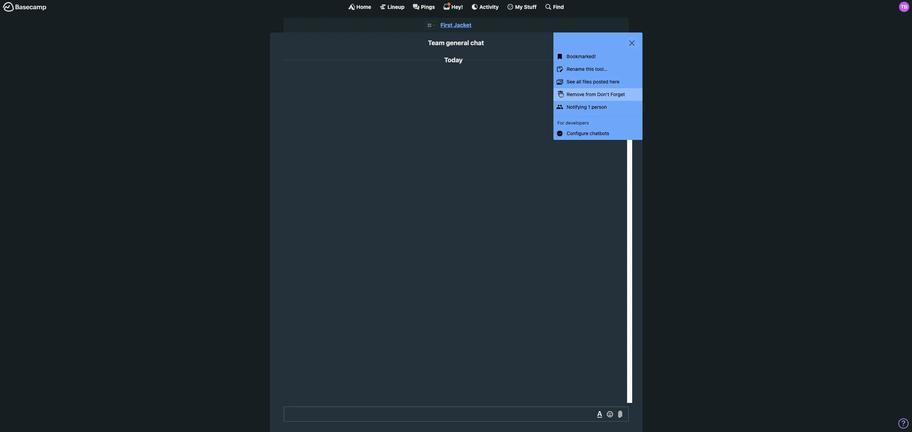 Task type: describe. For each thing, give the bounding box(es) containing it.
hello team!
[[580, 79, 605, 85]]

today
[[444, 56, 463, 64]]

tool…
[[595, 66, 608, 72]]

my
[[515, 4, 523, 10]]

chat
[[471, 39, 484, 47]]

see all files posted here
[[567, 79, 620, 85]]

home link
[[348, 3, 371, 10]]

notifying       1 person
[[567, 104, 607, 110]]

see
[[567, 79, 575, 85]]

chatbots
[[590, 131, 609, 136]]

notifying
[[567, 104, 587, 110]]

this
[[586, 66, 594, 72]]

10:09am link
[[583, 73, 598, 78]]

rename
[[567, 66, 585, 72]]

pings
[[421, 4, 435, 10]]

general
[[446, 39, 469, 47]]

stuff
[[524, 4, 537, 10]]

remove from don't forget
[[567, 91, 625, 97]]

home
[[356, 4, 371, 10]]

pings button
[[413, 3, 435, 10]]

rename this tool… link
[[553, 63, 642, 76]]

lineup
[[388, 4, 405, 10]]

jacket
[[454, 22, 472, 28]]

my stuff
[[515, 4, 537, 10]]

main element
[[0, 0, 912, 13]]

switch accounts image
[[3, 2, 47, 12]]

person
[[592, 104, 607, 110]]

don't
[[597, 91, 609, 97]]

configure chatbots
[[567, 131, 609, 136]]

files
[[583, 79, 592, 85]]

10:09am element
[[583, 73, 598, 78]]

lineup link
[[379, 3, 405, 10]]



Task type: locate. For each thing, give the bounding box(es) containing it.
team!
[[593, 79, 605, 85]]

for developers
[[558, 120, 589, 126]]

find
[[553, 4, 564, 10]]

configure chatbots link
[[553, 127, 642, 140]]

tyler black image
[[609, 72, 624, 86]]

remove from don't forget link
[[553, 88, 642, 101]]

team general chat
[[428, 39, 484, 47]]

activity link
[[471, 3, 499, 10]]

for
[[558, 120, 564, 126]]

from
[[586, 91, 596, 97]]

activity
[[480, 4, 499, 10]]

bookmarked! link
[[553, 50, 642, 63]]

posted
[[593, 79, 608, 85]]

hello
[[580, 79, 592, 85]]

first jacket
[[441, 22, 472, 28]]

developers
[[566, 120, 589, 126]]

10:09am
[[583, 73, 598, 78]]

see all files posted here link
[[553, 76, 642, 88]]

remove
[[567, 91, 584, 97]]

first jacket link
[[441, 22, 472, 28]]

hey! button
[[443, 2, 463, 10]]

notifying       1 person link
[[553, 101, 642, 114]]

my stuff button
[[507, 3, 537, 10]]

team
[[428, 39, 445, 47]]

bookmarked!
[[567, 54, 596, 59]]

find button
[[545, 3, 564, 10]]

None text field
[[283, 407, 629, 422]]

all
[[576, 79, 581, 85]]

configure
[[567, 131, 589, 136]]

1
[[588, 104, 590, 110]]

tyler black image
[[899, 2, 909, 12]]

here
[[610, 79, 620, 85]]

first
[[441, 22, 453, 28]]

rename this tool…
[[567, 66, 608, 72]]

hey!
[[451, 4, 463, 10]]

forget
[[611, 91, 625, 97]]



Task type: vqa. For each thing, say whether or not it's contained in the screenshot.
See all files posted here link
yes



